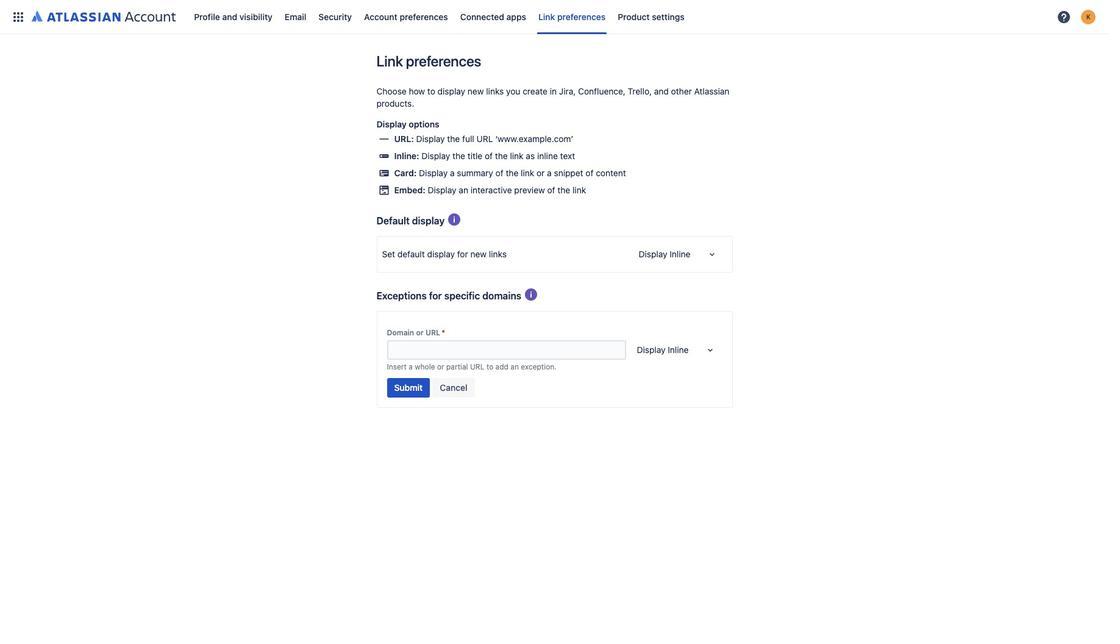Task type: locate. For each thing, give the bounding box(es) containing it.
0 vertical spatial link
[[510, 151, 524, 161]]

to right how
[[427, 86, 435, 96]]

submit button
[[387, 378, 430, 398]]

jira,
[[559, 86, 576, 96]]

help image
[[1057, 9, 1072, 24]]

the down snippet
[[558, 185, 570, 195]]

links up the domains
[[489, 249, 507, 259]]

display inline
[[639, 249, 691, 259], [637, 345, 689, 355]]

1 vertical spatial an
[[511, 362, 519, 371]]

0 horizontal spatial to
[[427, 86, 435, 96]]

url right partial
[[470, 362, 485, 371]]

link preferences link
[[535, 7, 609, 27]]

other
[[671, 86, 692, 96]]

choose
[[377, 86, 407, 96]]

None field
[[388, 342, 625, 359]]

product
[[618, 11, 650, 22]]

1 vertical spatial link preferences
[[377, 52, 481, 70]]

preferences right account
[[400, 11, 448, 22]]

links for for
[[489, 249, 507, 259]]

cancel
[[440, 382, 468, 393]]

group
[[387, 378, 475, 398]]

1 vertical spatial or
[[416, 328, 424, 337]]

or down inline
[[537, 168, 545, 178]]

email
[[285, 11, 306, 22]]

for
[[457, 249, 468, 259], [429, 290, 442, 301]]

1 vertical spatial to
[[487, 362, 494, 371]]

new
[[468, 86, 484, 96], [471, 249, 487, 259]]

1 vertical spatial link
[[377, 52, 403, 70]]

link up choose
[[377, 52, 403, 70]]

link for as
[[510, 151, 524, 161]]

url:
[[394, 134, 414, 144]]

link down snippet
[[573, 185, 586, 195]]

and right profile on the left top of page
[[222, 11, 237, 22]]

set
[[382, 249, 395, 259]]

0 vertical spatial an
[[459, 185, 468, 195]]

None text field
[[639, 248, 641, 260], [637, 344, 639, 356], [639, 248, 641, 260], [637, 344, 639, 356]]

interactive
[[471, 185, 512, 195]]

switch to... image
[[11, 9, 26, 24]]

security link
[[315, 7, 356, 27]]

atlassian
[[694, 86, 730, 96]]

of right 'preview' on the left top of the page
[[547, 185, 555, 195]]

0 horizontal spatial for
[[429, 290, 442, 301]]

link
[[538, 11, 555, 22], [377, 52, 403, 70]]

new inside choose how to display new links you create in jira, confluence, trello, and other atlassian products.
[[468, 86, 484, 96]]

0 vertical spatial and
[[222, 11, 237, 22]]

open image
[[705, 247, 719, 262], [703, 343, 718, 357]]

connected
[[460, 11, 504, 22]]

you
[[506, 86, 521, 96]]

link left as
[[510, 151, 524, 161]]

0 vertical spatial open image
[[705, 247, 719, 262]]

an
[[459, 185, 468, 195], [511, 362, 519, 371]]

url: display the full url 'www.example.com'
[[394, 134, 574, 144]]

1 vertical spatial and
[[654, 86, 669, 96]]

links left you
[[486, 86, 504, 96]]

profile and visibility
[[194, 11, 273, 22]]

1 horizontal spatial for
[[457, 249, 468, 259]]

display
[[377, 119, 407, 129], [416, 134, 445, 144], [422, 151, 450, 161], [419, 168, 448, 178], [428, 185, 457, 195], [639, 249, 668, 259], [637, 345, 666, 355]]

account preferences
[[364, 11, 448, 22]]

inline
[[670, 249, 691, 259], [668, 345, 689, 355]]

1 horizontal spatial to
[[487, 362, 494, 371]]

links for display
[[486, 86, 504, 96]]

url right full
[[477, 134, 493, 144]]

a down inline
[[547, 168, 552, 178]]

and inside profile and visibility link
[[222, 11, 237, 22]]

inline
[[537, 151, 558, 161]]

1 horizontal spatial link
[[538, 11, 555, 22]]

account preferences link
[[361, 7, 452, 27]]

inline: display the title of the link as inline text
[[394, 151, 575, 161]]

1 horizontal spatial or
[[437, 362, 444, 371]]

url
[[477, 134, 493, 144], [426, 328, 440, 337], [470, 362, 485, 371]]

*
[[442, 328, 445, 337]]

text
[[560, 151, 575, 161]]

1 vertical spatial display
[[412, 215, 445, 226]]

display
[[438, 86, 465, 96], [412, 215, 445, 226], [427, 249, 455, 259]]

2 vertical spatial link
[[573, 185, 586, 195]]

inline:
[[394, 151, 419, 161]]

display inside choose how to display new links you create in jira, confluence, trello, and other atlassian products.
[[438, 86, 465, 96]]

0 vertical spatial inline
[[670, 249, 691, 259]]

0 vertical spatial link preferences
[[538, 11, 606, 22]]

0 horizontal spatial or
[[416, 328, 424, 337]]

new for display
[[468, 86, 484, 96]]

0 horizontal spatial link
[[377, 52, 403, 70]]

or right whole
[[437, 362, 444, 371]]

connected apps
[[460, 11, 526, 22]]

of right snippet
[[586, 168, 594, 178]]

link inside manage profile menu element
[[538, 11, 555, 22]]

for down info inline message icon
[[457, 249, 468, 259]]

banner containing profile and visibility
[[0, 0, 1109, 34]]

url left *
[[426, 328, 440, 337]]

1 horizontal spatial and
[[654, 86, 669, 96]]

how
[[409, 86, 425, 96]]

0 vertical spatial for
[[457, 249, 468, 259]]

links inside choose how to display new links you create in jira, confluence, trello, and other atlassian products.
[[486, 86, 504, 96]]

1 horizontal spatial a
[[450, 168, 455, 178]]

and
[[222, 11, 237, 22], [654, 86, 669, 96]]

0 vertical spatial display
[[438, 86, 465, 96]]

default display
[[377, 215, 445, 226]]

a
[[450, 168, 455, 178], [547, 168, 552, 178], [409, 362, 413, 371]]

a left summary
[[450, 168, 455, 178]]

0 horizontal spatial and
[[222, 11, 237, 22]]

choose how to display new links you create in jira, confluence, trello, and other atlassian products.
[[377, 86, 730, 109]]

0 vertical spatial link
[[538, 11, 555, 22]]

display right how
[[438, 86, 465, 96]]

preferences up how
[[406, 52, 481, 70]]

display right default at the left top
[[427, 249, 455, 259]]

an down summary
[[459, 185, 468, 195]]

1 vertical spatial inline
[[668, 345, 689, 355]]

1 vertical spatial display inline
[[637, 345, 689, 355]]

connected apps link
[[457, 7, 530, 27]]

link preferences up how
[[377, 52, 481, 70]]

new left you
[[468, 86, 484, 96]]

as
[[526, 151, 535, 161]]

the up 'preview' on the left top of the page
[[506, 168, 519, 178]]

to
[[427, 86, 435, 96], [487, 362, 494, 371]]

a right 'insert'
[[409, 362, 413, 371]]

settings
[[652, 11, 685, 22]]

1 horizontal spatial link preferences
[[538, 11, 606, 22]]

new up specific
[[471, 249, 487, 259]]

apps
[[507, 11, 526, 22]]

1 vertical spatial link
[[521, 168, 534, 178]]

0 vertical spatial url
[[477, 134, 493, 144]]

an right add
[[511, 362, 519, 371]]

2 horizontal spatial or
[[537, 168, 545, 178]]

2 vertical spatial url
[[470, 362, 485, 371]]

display left info inline message icon
[[412, 215, 445, 226]]

visibility
[[240, 11, 273, 22]]

for left specific
[[429, 290, 442, 301]]

title
[[468, 151, 483, 161]]

to left add
[[487, 362, 494, 371]]

manage profile menu element
[[7, 0, 1053, 34]]

embed:
[[394, 185, 426, 195]]

cancel button
[[433, 378, 475, 398]]

preferences
[[400, 11, 448, 22], [557, 11, 606, 22], [406, 52, 481, 70]]

1 horizontal spatial an
[[511, 362, 519, 371]]

preferences left product
[[557, 11, 606, 22]]

create
[[523, 86, 548, 96]]

1 vertical spatial links
[[489, 249, 507, 259]]

link
[[510, 151, 524, 161], [521, 168, 534, 178], [573, 185, 586, 195]]

of
[[485, 151, 493, 161], [496, 168, 504, 178], [586, 168, 594, 178], [547, 185, 555, 195]]

insert
[[387, 362, 407, 371]]

the
[[447, 134, 460, 144], [453, 151, 465, 161], [495, 151, 508, 161], [506, 168, 519, 178], [558, 185, 570, 195]]

confluence,
[[578, 86, 626, 96]]

link preferences right apps
[[538, 11, 606, 22]]

link up 'preview' on the left top of the page
[[521, 168, 534, 178]]

or
[[537, 168, 545, 178], [416, 328, 424, 337], [437, 362, 444, 371]]

set default display for new links
[[382, 249, 507, 259]]

banner
[[0, 0, 1109, 34]]

products.
[[377, 98, 414, 109]]

links
[[486, 86, 504, 96], [489, 249, 507, 259]]

0 horizontal spatial a
[[409, 362, 413, 371]]

and left other
[[654, 86, 669, 96]]

link preferences
[[538, 11, 606, 22], [377, 52, 481, 70]]

0 vertical spatial to
[[427, 86, 435, 96]]

or right domain
[[416, 328, 424, 337]]

default
[[398, 249, 425, 259]]

link right apps
[[538, 11, 555, 22]]

1 vertical spatial new
[[471, 249, 487, 259]]

domain or url *
[[387, 328, 445, 337]]

0 vertical spatial links
[[486, 86, 504, 96]]

link for or
[[521, 168, 534, 178]]

specific
[[444, 290, 480, 301]]

0 vertical spatial new
[[468, 86, 484, 96]]



Task type: vqa. For each thing, say whether or not it's contained in the screenshot.
address to the right
no



Task type: describe. For each thing, give the bounding box(es) containing it.
preferences for 'account preferences' link
[[400, 11, 448, 22]]

the left title
[[453, 151, 465, 161]]

whole
[[415, 362, 435, 371]]

0 horizontal spatial an
[[459, 185, 468, 195]]

preview
[[514, 185, 545, 195]]

2 horizontal spatial a
[[547, 168, 552, 178]]

0 horizontal spatial link preferences
[[377, 52, 481, 70]]

to inside choose how to display new links you create in jira, confluence, trello, and other atlassian products.
[[427, 86, 435, 96]]

group containing submit
[[387, 378, 475, 398]]

card:
[[394, 168, 417, 178]]

default
[[377, 215, 410, 226]]

info inline message image
[[524, 287, 539, 302]]

account
[[364, 11, 398, 22]]

of up interactive at the top of page
[[496, 168, 504, 178]]

2 vertical spatial or
[[437, 362, 444, 371]]

snippet
[[554, 168, 583, 178]]

domains
[[483, 290, 522, 301]]

exceptions
[[377, 290, 427, 301]]

link preferences inside manage profile menu element
[[538, 11, 606, 22]]

embed: display an interactive preview of the link
[[394, 185, 586, 195]]

2 vertical spatial display
[[427, 249, 455, 259]]

profile
[[194, 11, 220, 22]]

options
[[409, 119, 440, 129]]

content
[[596, 168, 626, 178]]

display options
[[377, 119, 440, 129]]

trello,
[[628, 86, 652, 96]]

partial
[[446, 362, 468, 371]]

domain
[[387, 328, 414, 337]]

product settings link
[[614, 7, 688, 27]]

summary
[[457, 168, 493, 178]]

1 vertical spatial url
[[426, 328, 440, 337]]

add
[[496, 362, 509, 371]]

security
[[319, 11, 352, 22]]

0 vertical spatial display inline
[[639, 249, 691, 259]]

exception.
[[521, 362, 557, 371]]

in
[[550, 86, 557, 96]]

1 vertical spatial for
[[429, 290, 442, 301]]

product settings
[[618, 11, 685, 22]]

account image
[[1081, 9, 1096, 24]]

full
[[462, 134, 474, 144]]

1 vertical spatial open image
[[703, 343, 718, 357]]

insert a whole or partial url to add an exception.
[[387, 362, 557, 371]]

of right title
[[485, 151, 493, 161]]

the left full
[[447, 134, 460, 144]]

email link
[[281, 7, 310, 27]]

profile and visibility link
[[190, 7, 276, 27]]

submit
[[394, 382, 423, 393]]

exceptions for specific domains
[[377, 290, 522, 301]]

new for for
[[471, 249, 487, 259]]

and inside choose how to display new links you create in jira, confluence, trello, and other atlassian products.
[[654, 86, 669, 96]]

info inline message image
[[447, 212, 462, 227]]

card: display a summary of the link or a snippet of content
[[394, 168, 626, 178]]

the up card: display a summary of the link or a snippet of content
[[495, 151, 508, 161]]

preferences for link preferences link
[[557, 11, 606, 22]]

'www.example.com'
[[495, 134, 574, 144]]

0 vertical spatial or
[[537, 168, 545, 178]]



